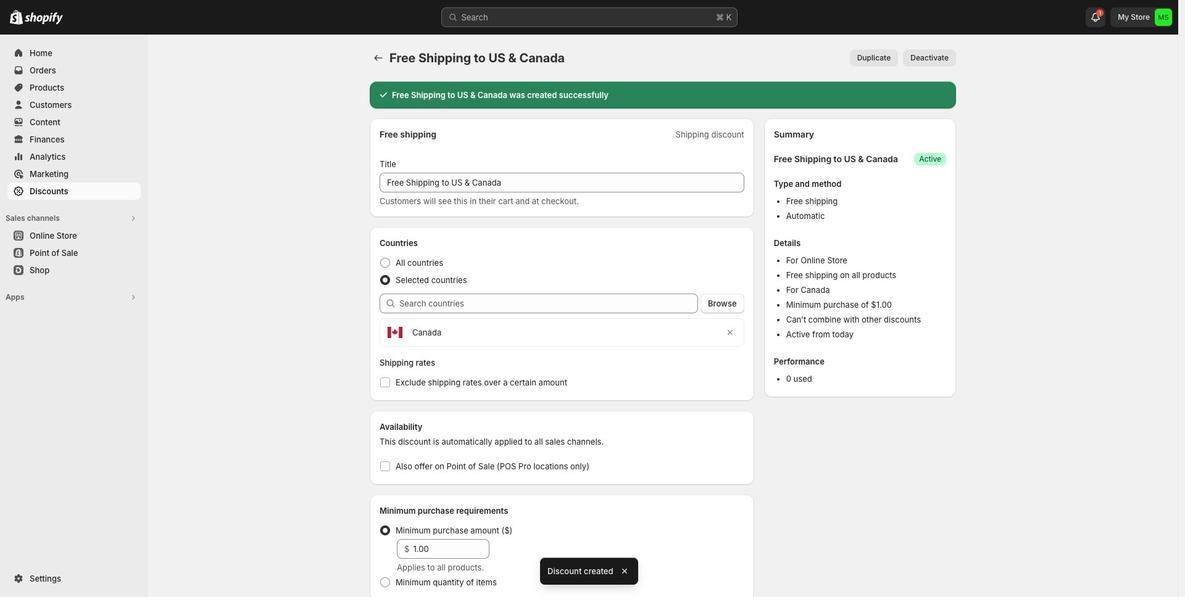 Task type: locate. For each thing, give the bounding box(es) containing it.
None text field
[[380, 173, 744, 193]]

0 horizontal spatial shopify image
[[10, 10, 23, 25]]

shopify image
[[10, 10, 23, 25], [25, 12, 63, 25]]

0.00 text field
[[413, 540, 490, 559]]



Task type: describe. For each thing, give the bounding box(es) containing it.
Search countries text field
[[399, 294, 698, 314]]

1 horizontal spatial shopify image
[[25, 12, 63, 25]]

my store image
[[1155, 9, 1172, 26]]



Task type: vqa. For each thing, say whether or not it's contained in the screenshot.
'Return' associated with Return rules
no



